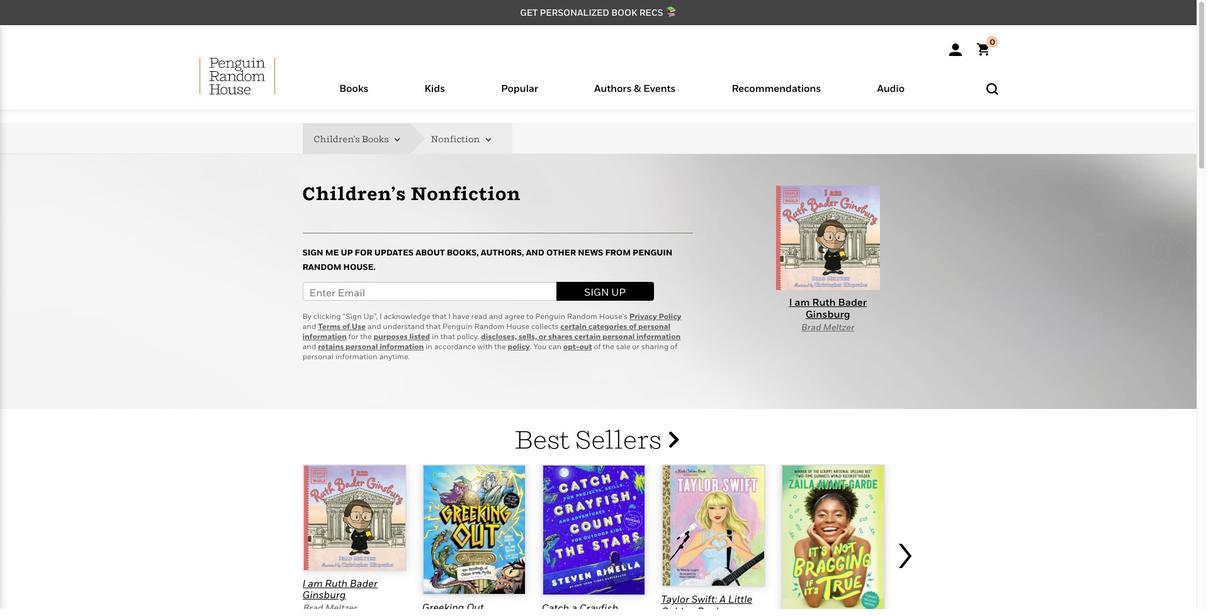 Task type: vqa. For each thing, say whether or not it's contained in the screenshot.
Brad Meltzer link
yes



Task type: describe. For each thing, give the bounding box(es) containing it.
penguin inside sign me up for updates about books, authors, and other news from penguin random house.
[[633, 248, 673, 258]]

0 horizontal spatial i am ruth bader ginsburg
[[303, 577, 378, 601]]

and down by
[[303, 322, 316, 331]]

other
[[546, 248, 576, 258]]

from
[[605, 248, 631, 258]]

and down up",
[[367, 322, 381, 331]]

audio link
[[877, 82, 905, 110]]

popular button
[[473, 79, 566, 110]]

taylor swift: a little golden boo link
[[661, 593, 752, 609]]

"sign
[[343, 312, 362, 321]]

golden
[[661, 605, 695, 609]]

get personalized book recs 📚
[[520, 7, 677, 18]]

agree
[[505, 312, 525, 321]]

and inside sign me up for updates about books, authors, and other news from penguin random house.
[[526, 248, 544, 258]]

the for for
[[360, 332, 372, 341]]

brad meltzer link
[[801, 322, 855, 333]]

use
[[352, 322, 366, 331]]

terms
[[318, 322, 341, 331]]

1 vertical spatial in
[[426, 342, 432, 351]]

sign me up for updates about books, authors, and other news from penguin random house.
[[303, 248, 673, 272]]

Children's Books field
[[314, 123, 428, 154]]

certain categories of personal information link
[[303, 322, 671, 341]]

get personalized book recs 📚 link
[[520, 7, 677, 18]]

to
[[526, 312, 534, 321]]

books link
[[339, 82, 368, 110]]

collects
[[531, 322, 559, 331]]

sign up
[[584, 286, 626, 298]]

authors,
[[481, 248, 524, 258]]

1 vertical spatial random
[[567, 312, 597, 321]]

out
[[579, 342, 592, 351]]

opt-out link
[[563, 342, 592, 351]]

read
[[471, 312, 487, 321]]

events
[[643, 82, 676, 94]]

Nonfiction field
[[431, 123, 513, 154]]

it's not bragging if it's true image
[[781, 465, 885, 609]]

listed
[[410, 332, 430, 341]]

news
[[578, 248, 603, 258]]

.
[[530, 342, 532, 351]]

greeking out image
[[422, 465, 526, 596]]

purposes
[[374, 332, 408, 341]]

random inside sign me up for updates about books, authors, and other news from penguin random house.
[[303, 262, 341, 272]]

and inside "for the purposes listed in that policy, discloses, sells, or shares certain personal information and retains personal information in accordance with the policy . you can opt-out"
[[303, 342, 316, 351]]

house's
[[599, 312, 628, 321]]

discloses, sells, or shares certain personal information link
[[481, 332, 681, 341]]

policy
[[659, 312, 681, 321]]

personal inside of the sale or sharing of personal information anytime.
[[303, 352, 334, 361]]

that inside "for the purposes listed in that policy, discloses, sells, or shares certain personal information and retains personal information in accordance with the policy . you can opt-out"
[[440, 332, 455, 341]]

best sellers
[[514, 424, 667, 454]]

discloses,
[[481, 332, 517, 341]]

personal up sale
[[603, 332, 635, 341]]

privacy policy link
[[629, 312, 681, 321]]

sellers
[[575, 424, 662, 454]]

1 horizontal spatial bader
[[838, 296, 867, 308]]

0 horizontal spatial am
[[308, 577, 323, 590]]

certain categories of personal information
[[303, 322, 671, 341]]

taylor swift: a little golden boo
[[661, 593, 752, 609]]

shopping cart image
[[977, 36, 998, 56]]

you
[[534, 342, 547, 351]]

can
[[549, 342, 562, 351]]

sale
[[616, 342, 630, 351]]

sign in image
[[949, 43, 962, 56]]

opt-
[[563, 342, 580, 351]]

by
[[303, 312, 312, 321]]

taylor swift: a little golden book biography image
[[661, 465, 765, 587]]

kids link
[[425, 82, 445, 110]]

swift:
[[692, 593, 717, 606]]

categories
[[588, 322, 627, 331]]

acknowledge
[[384, 312, 430, 321]]

browse by category or genre navigation
[[303, 123, 680, 155]]

updates
[[374, 248, 414, 258]]

1 vertical spatial ginsburg
[[303, 589, 346, 601]]

of right out
[[594, 342, 601, 351]]

retains personal information link
[[318, 342, 424, 351]]

with
[[478, 342, 493, 351]]

information up sharing
[[636, 332, 681, 341]]

audio
[[877, 82, 905, 94]]

of right sharing
[[670, 342, 677, 351]]

books inside field
[[362, 133, 389, 144]]

personal inside certain categories of personal information
[[638, 322, 671, 331]]

purposes listed link
[[374, 332, 430, 341]]

recs
[[639, 7, 663, 18]]

0 horizontal spatial i am ruth bader ginsburg link
[[303, 577, 378, 601]]

1 vertical spatial nonfiction
[[411, 182, 521, 204]]

sells,
[[519, 332, 537, 341]]

sharing
[[641, 342, 669, 351]]

angle down image
[[391, 135, 400, 145]]

&
[[634, 82, 641, 94]]

information down purposes listed link
[[380, 342, 424, 351]]

brad meltzer
[[801, 322, 855, 333]]

accordance
[[434, 342, 476, 351]]

› link
[[894, 514, 919, 609]]

for inside "for the purposes listed in that policy, discloses, sells, or shares certain personal information and retains personal information in accordance with the policy . you can opt-out"
[[348, 332, 358, 341]]

anytime.
[[379, 352, 410, 361]]



Task type: locate. For each thing, give the bounding box(es) containing it.
0 vertical spatial sign
[[303, 248, 323, 258]]

understand
[[383, 322, 424, 331]]

i am ruth bader ginsburg link
[[776, 186, 880, 321], [303, 577, 378, 601]]

of down "sign
[[342, 322, 350, 331]]

books button
[[311, 79, 396, 110]]

or
[[539, 332, 547, 341], [632, 342, 640, 351]]

angle down image
[[482, 135, 492, 145]]

sign up 'house's'
[[584, 286, 609, 298]]

nonfiction down kids link
[[431, 133, 482, 144]]

recommendations
[[732, 82, 821, 94]]

personalized
[[540, 7, 609, 18]]

1 vertical spatial certain
[[574, 332, 601, 341]]

0 vertical spatial or
[[539, 332, 547, 341]]

retains
[[318, 342, 344, 351]]

and right the read
[[489, 312, 503, 321]]

0 horizontal spatial ginsburg
[[303, 589, 346, 601]]

policy,
[[457, 332, 479, 341]]

have
[[453, 312, 470, 321]]

1 horizontal spatial i am ruth bader ginsburg
[[789, 296, 867, 320]]

of
[[342, 322, 350, 331], [629, 322, 637, 331], [594, 342, 601, 351], [670, 342, 677, 351]]

popular
[[501, 82, 538, 94]]

me
[[325, 248, 339, 258]]

children's down children's books at the top left of page
[[303, 182, 406, 204]]

nonfiction down nonfiction field
[[411, 182, 521, 204]]

sign inside button
[[584, 286, 609, 298]]

in
[[432, 332, 439, 341], [426, 342, 432, 351]]

brad
[[801, 322, 821, 333]]

1 horizontal spatial ginsburg
[[806, 308, 850, 320]]

2 horizontal spatial random
[[567, 312, 597, 321]]

0 vertical spatial that
[[432, 312, 447, 321]]

recommendations button
[[704, 79, 849, 110]]

0 vertical spatial random
[[303, 262, 341, 272]]

a
[[720, 593, 726, 606]]

children's for children's books
[[314, 133, 360, 144]]

personal down use
[[346, 342, 378, 351]]

for down use
[[348, 332, 358, 341]]

0 horizontal spatial the
[[360, 332, 372, 341]]

📚
[[665, 7, 677, 18]]

Enter Email email field
[[303, 282, 556, 301]]

books,
[[447, 248, 479, 258]]

2 vertical spatial penguin
[[443, 322, 473, 331]]

i am ruth bader ginsburg image
[[303, 465, 406, 572]]

privacy
[[629, 312, 657, 321]]

2 horizontal spatial the
[[603, 342, 614, 351]]

0 horizontal spatial ruth
[[325, 577, 348, 590]]

about
[[416, 248, 445, 258]]

1 vertical spatial up
[[611, 286, 626, 298]]

0 horizontal spatial bader
[[350, 577, 378, 590]]

sign up button
[[556, 282, 654, 301]]

1 vertical spatial penguin
[[535, 312, 565, 321]]

0 vertical spatial i am ruth bader ginsburg link
[[776, 186, 880, 321]]

0 vertical spatial bader
[[838, 296, 867, 308]]

little
[[728, 593, 752, 606]]

best sellers link
[[514, 424, 679, 454]]

or inside of the sale or sharing of personal information anytime.
[[632, 342, 640, 351]]

0 horizontal spatial random
[[303, 262, 341, 272]]

penguin random house image
[[199, 57, 275, 95]]

kids button
[[396, 79, 473, 110]]

›
[[894, 520, 915, 580]]

meltzer
[[823, 322, 855, 333]]

catch a crayfish, count the stars image
[[542, 465, 646, 596]]

recommendations link
[[732, 82, 821, 110]]

1 horizontal spatial or
[[632, 342, 640, 351]]

books
[[339, 82, 368, 94], [362, 133, 389, 144]]

1 vertical spatial for
[[348, 332, 358, 341]]

up inside button
[[611, 286, 626, 298]]

that up accordance
[[440, 332, 455, 341]]

search image
[[986, 83, 998, 95]]

and left retains
[[303, 342, 316, 351]]

the down discloses,
[[494, 342, 506, 351]]

main navigation element
[[168, 57, 1028, 110]]

that
[[432, 312, 447, 321], [426, 322, 441, 331], [440, 332, 455, 341]]

0 horizontal spatial up
[[341, 248, 353, 258]]

0 vertical spatial for
[[355, 248, 372, 258]]

0 vertical spatial nonfiction
[[431, 133, 482, 144]]

certain up out
[[574, 332, 601, 341]]

random
[[303, 262, 341, 272], [567, 312, 597, 321], [474, 322, 505, 331]]

0 vertical spatial penguin
[[633, 248, 673, 258]]

children's books
[[314, 133, 391, 144]]

or inside "for the purposes listed in that policy, discloses, sells, or shares certain personal information and retains personal information in accordance with the policy . you can opt-out"
[[539, 332, 547, 341]]

random down me in the left top of the page
[[303, 262, 341, 272]]

0 vertical spatial ginsburg
[[806, 308, 850, 320]]

of down privacy
[[629, 322, 637, 331]]

sign
[[303, 248, 323, 258], [584, 286, 609, 298]]

for
[[355, 248, 372, 258], [348, 332, 358, 341]]

1 vertical spatial or
[[632, 342, 640, 351]]

0 vertical spatial in
[[432, 332, 439, 341]]

1 vertical spatial am
[[308, 577, 323, 590]]

0 horizontal spatial penguin
[[443, 322, 473, 331]]

book
[[611, 7, 637, 18]]

the up 'retains personal information' link
[[360, 332, 372, 341]]

for up the house.
[[355, 248, 372, 258]]

the
[[360, 332, 372, 341], [494, 342, 506, 351], [603, 342, 614, 351]]

nonfiction inside nonfiction field
[[431, 133, 482, 144]]

up",
[[364, 312, 378, 321]]

penguin
[[633, 248, 673, 258], [535, 312, 565, 321], [443, 322, 473, 331]]

0 vertical spatial i am ruth bader ginsburg
[[789, 296, 867, 320]]

ruth
[[812, 296, 836, 308], [325, 577, 348, 590]]

certain inside "for the purposes listed in that policy, discloses, sells, or shares certain personal information and retains personal information in accordance with the policy . you can opt-out"
[[574, 332, 601, 341]]

1 vertical spatial sign
[[584, 286, 609, 298]]

sign for sign up
[[584, 286, 609, 298]]

books left angle down image
[[362, 133, 389, 144]]

in down the listed in the left bottom of the page
[[426, 342, 432, 351]]

up up 'house's'
[[611, 286, 626, 298]]

1 vertical spatial i am ruth bader ginsburg
[[303, 577, 378, 601]]

and
[[526, 248, 544, 258], [489, 312, 503, 321], [303, 322, 316, 331], [367, 322, 381, 331], [303, 342, 316, 351]]

sign for sign me up for updates about books, authors, and other news from penguin random house.
[[303, 248, 323, 258]]

house.
[[343, 262, 376, 272]]

or right sale
[[632, 342, 640, 351]]

that left have
[[432, 312, 447, 321]]

i am ruth bader ginsburg
[[789, 296, 867, 320], [303, 577, 378, 601]]

kids
[[425, 82, 445, 94]]

1 vertical spatial that
[[426, 322, 441, 331]]

children's for children's nonfiction
[[303, 182, 406, 204]]

0 vertical spatial ruth
[[812, 296, 836, 308]]

information inside of the sale or sharing of personal information anytime.
[[335, 352, 378, 361]]

information down 'retains personal information' link
[[335, 352, 378, 361]]

house
[[506, 322, 530, 331]]

am
[[795, 296, 810, 308], [308, 577, 323, 590]]

penguin down have
[[443, 322, 473, 331]]

shares
[[548, 332, 573, 341]]

1 vertical spatial i am ruth bader ginsburg link
[[303, 577, 378, 601]]

1 horizontal spatial am
[[795, 296, 810, 308]]

1 horizontal spatial i am ruth bader ginsburg link
[[776, 186, 880, 321]]

0 vertical spatial am
[[795, 296, 810, 308]]

sign inside sign me up for updates about books, authors, and other news from penguin random house.
[[303, 248, 323, 258]]

0 vertical spatial books
[[339, 82, 368, 94]]

1 vertical spatial bader
[[350, 577, 378, 590]]

2 horizontal spatial penguin
[[633, 248, 673, 258]]

the left sale
[[603, 342, 614, 351]]

1 horizontal spatial random
[[474, 322, 505, 331]]

i
[[789, 296, 792, 308], [380, 312, 382, 321], [448, 312, 451, 321], [303, 577, 306, 590]]

books up children's books at the top left of page
[[339, 82, 368, 94]]

children's down books link
[[314, 133, 360, 144]]

random up discloses, sells, or shares certain personal information link
[[567, 312, 597, 321]]

of inside certain categories of personal information
[[629, 322, 637, 331]]

the for of
[[603, 342, 614, 351]]

by clicking "sign up", i acknowledge that i have read and agree to penguin random house's privacy policy and terms of use and understand that penguin random house collects
[[303, 312, 681, 331]]

of inside the by clicking "sign up", i acknowledge that i have read and agree to penguin random house's privacy policy and terms of use and understand that penguin random house collects
[[342, 322, 350, 331]]

terms of use link
[[318, 322, 366, 331]]

for inside sign me up for updates about books, authors, and other news from penguin random house.
[[355, 248, 372, 258]]

1 vertical spatial books
[[362, 133, 389, 144]]

1 vertical spatial children's
[[303, 182, 406, 204]]

certain up discloses, sells, or shares certain personal information link
[[560, 322, 587, 331]]

authors & events link
[[594, 82, 676, 110]]

policy
[[508, 342, 530, 351]]

best
[[514, 424, 570, 454]]

in right the listed in the left bottom of the page
[[432, 332, 439, 341]]

personal
[[638, 322, 671, 331], [603, 332, 635, 341], [346, 342, 378, 351], [303, 352, 334, 361]]

children's inside field
[[314, 133, 360, 144]]

or down 'collects'
[[539, 332, 547, 341]]

for the purposes listed in that policy, discloses, sells, or shares certain personal information and retains personal information in accordance with the policy . you can opt-out
[[303, 332, 681, 351]]

1 horizontal spatial the
[[494, 342, 506, 351]]

authors
[[594, 82, 632, 94]]

1 horizontal spatial sign
[[584, 286, 609, 298]]

penguin right from
[[633, 248, 673, 258]]

the inside of the sale or sharing of personal information anytime.
[[603, 342, 614, 351]]

up inside sign me up for updates about books, authors, and other news from penguin random house.
[[341, 248, 353, 258]]

policy link
[[508, 342, 530, 351]]

get
[[520, 7, 538, 18]]

0 vertical spatial certain
[[560, 322, 587, 331]]

up right me in the left top of the page
[[341, 248, 353, 258]]

audio button
[[849, 79, 933, 110]]

personal down privacy policy link
[[638, 322, 671, 331]]

1 horizontal spatial up
[[611, 286, 626, 298]]

2 vertical spatial that
[[440, 332, 455, 341]]

authors & events
[[594, 82, 676, 94]]

0 horizontal spatial or
[[539, 332, 547, 341]]

books inside 'popup button'
[[339, 82, 368, 94]]

1 horizontal spatial ruth
[[812, 296, 836, 308]]

sign left me in the left top of the page
[[303, 248, 323, 258]]

information inside certain categories of personal information
[[303, 332, 347, 341]]

authors & events button
[[566, 79, 704, 110]]

penguin up 'collects'
[[535, 312, 565, 321]]

information down terms
[[303, 332, 347, 341]]

personal down retains
[[303, 352, 334, 361]]

1 horizontal spatial penguin
[[535, 312, 565, 321]]

information
[[303, 332, 347, 341], [636, 332, 681, 341], [380, 342, 424, 351], [335, 352, 378, 361]]

taylor
[[661, 593, 689, 606]]

0 horizontal spatial sign
[[303, 248, 323, 258]]

random up discloses,
[[474, 322, 505, 331]]

that up the listed in the left bottom of the page
[[426, 322, 441, 331]]

children's nonfiction
[[303, 182, 521, 204]]

2 vertical spatial random
[[474, 322, 505, 331]]

0 vertical spatial up
[[341, 248, 353, 258]]

1 vertical spatial ruth
[[325, 577, 348, 590]]

and left other
[[526, 248, 544, 258]]

0 vertical spatial children's
[[314, 133, 360, 144]]

certain inside certain categories of personal information
[[560, 322, 587, 331]]

of the sale or sharing of personal information anytime.
[[303, 342, 677, 361]]



